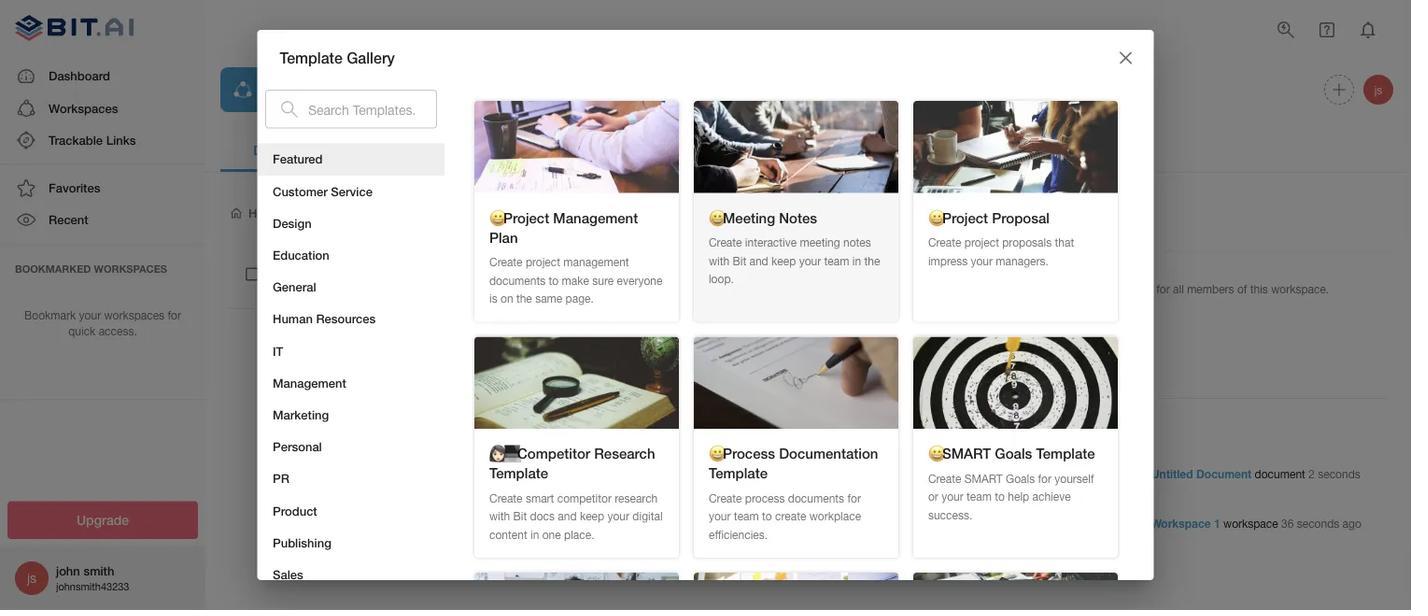 Task type: locate. For each thing, give the bounding box(es) containing it.
0 vertical spatial documents
[[489, 274, 545, 287]]

0 vertical spatial to
[[549, 274, 558, 287]]

create inside 'create smart goals for yourself or your team to help achieve success.'
[[928, 472, 961, 485]]

1 vertical spatial with
[[489, 510, 510, 523]]

create inside create interactive meeting notes with bit and keep your team in the loop.
[[709, 236, 742, 249]]

tab list
[[220, 127, 1397, 172]]

team inside 'create smart goals for yourself or your team to help achieve success.'
[[967, 490, 992, 503]]

achieve
[[1032, 490, 1071, 503]]

0 horizontal spatial 😀project
[[489, 209, 549, 226]]

1 vertical spatial document
[[1197, 467, 1252, 480]]

1 vertical spatial untitled
[[1152, 467, 1194, 480]]

workspaces button
[[0, 92, 206, 124]]

marketing
[[272, 408, 329, 422]]

0 vertical spatial and
[[749, 254, 768, 267]]

0 vertical spatial bit
[[732, 254, 746, 267]]

with
[[709, 254, 729, 267], [489, 510, 510, 523]]

1 horizontal spatial 1
[[1215, 517, 1221, 530]]

template
[[280, 49, 343, 67], [1036, 445, 1095, 462], [489, 465, 548, 482], [709, 465, 768, 482]]

2 vertical spatial seconds
[[1297, 517, 1340, 530]]

1 horizontal spatial project
[[964, 236, 999, 249]]

template gallery dialog
[[257, 30, 1154, 610]]

😀project proposal
[[928, 209, 1050, 226]]

2 horizontal spatial team
[[967, 490, 992, 503]]

1 vertical spatial keep
[[580, 510, 604, 523]]

for for 😀smart goals template
[[1038, 472, 1051, 485]]

😀project up plan on the top of the page
[[489, 209, 549, 226]]

the right on
[[516, 292, 532, 305]]

😀smart goals template image
[[913, 337, 1118, 429]]

smith
[[1080, 467, 1108, 480], [84, 564, 114, 578]]

template up "workspace 1"
[[280, 49, 343, 67]]

documents inside create process documents for your team to create workplace efficiencies.
[[788, 491, 844, 504]]

keep inside create interactive meeting notes with bit and keep your team in the loop.
[[771, 254, 796, 267]]

pinned
[[1022, 226, 1070, 243]]

and down "interactive"
[[749, 254, 768, 267]]

customer
[[272, 184, 327, 198]]

seconds right the 36
[[1297, 517, 1340, 530]]

untitled
[[325, 256, 376, 273], [1152, 467, 1194, 480]]

your down meeting
[[799, 254, 821, 267]]

😀meeting notes
[[709, 209, 817, 226]]

project for management
[[525, 255, 560, 268]]

0 vertical spatial project
[[964, 236, 999, 249]]

bit inside create smart competitor research with bit docs and keep your digital content in one place.
[[513, 510, 527, 523]]

ago right help
[[1056, 483, 1075, 496]]

1 horizontal spatial smith
[[1080, 467, 1108, 480]]

human
[[272, 312, 312, 326]]

home link
[[228, 205, 282, 222]]

upgrade button
[[7, 501, 198, 539]]

template down 👩🏻💻competitor
[[489, 465, 548, 482]]

to down process
[[762, 510, 772, 523]]

1 horizontal spatial 2 seconds ago
[[1056, 467, 1361, 496]]

2 😀project from the left
[[928, 209, 988, 226]]

2 seconds ago up workspace 1 'link'
[[1056, 467, 1361, 496]]

36
[[1282, 517, 1294, 530]]

smith down today
[[1080, 467, 1108, 480]]

2 vertical spatial to
[[762, 510, 772, 523]]

0 vertical spatial 2
[[429, 283, 435, 295]]

0 horizontal spatial 2 seconds ago
[[429, 283, 497, 295]]

the down notes
[[864, 254, 880, 267]]

in left 'one' on the bottom of the page
[[530, 528, 539, 541]]

create up or
[[928, 472, 961, 485]]

create inside create smart competitor research with bit docs and keep your digital content in one place.
[[489, 491, 522, 504]]

template inside 👩🏻💻competitor research template
[[489, 465, 548, 482]]

create down 😀meeting at the right of the page
[[709, 236, 742, 249]]

content library
[[384, 142, 505, 157]]

create inside button
[[907, 206, 947, 221]]

project
[[964, 236, 999, 249], [525, 255, 560, 268]]

everyone
[[617, 274, 662, 287]]

general
[[272, 280, 316, 294]]

general button
[[257, 271, 444, 303]]

😀project management plan
[[489, 209, 638, 246]]

0 vertical spatial untitled
[[325, 256, 376, 273]]

😀project for 😀project proposal
[[928, 209, 988, 226]]

0 vertical spatial management
[[553, 209, 638, 226]]

0 horizontal spatial john
[[56, 564, 80, 578]]

goals up help
[[1006, 472, 1035, 485]]

human resources
[[272, 312, 375, 326]]

0 vertical spatial quick
[[1088, 282, 1115, 295]]

for up achieve
[[1038, 472, 1051, 485]]

1 horizontal spatial insights
[[1022, 373, 1076, 391]]

team down meeting
[[824, 254, 849, 267]]

keep inside create smart competitor research with bit docs and keep your digital content in one place.
[[580, 510, 604, 523]]

for right items at top
[[1072, 282, 1085, 295]]

settings
[[712, 142, 776, 157]]

with inside create interactive meeting notes with bit and keep your team in the loop.
[[709, 254, 729, 267]]

keep down competitor
[[580, 510, 604, 523]]

document
[[1255, 467, 1306, 480]]

1 vertical spatial js
[[27, 570, 36, 586]]

1 horizontal spatial 2
[[1309, 467, 1315, 480]]

👩🏻💻competitor
[[489, 445, 590, 462]]

documents
[[253, 142, 337, 157]]

create for 👩🏻💻competitor research template
[[489, 491, 522, 504]]

1 vertical spatial 2 seconds ago
[[1056, 467, 1361, 496]]

0 horizontal spatial insights
[[564, 142, 625, 157]]

management up the "marketing"
[[272, 376, 346, 390]]

for inside bookmark your workspaces for quick access.
[[168, 309, 181, 322]]

template inside 😀process documentation template
[[709, 465, 768, 482]]

help
[[1008, 490, 1029, 503]]

quick inside bookmark your workspaces for quick access.
[[68, 325, 96, 338]]

1 vertical spatial in
[[530, 528, 539, 541]]

for inside 'create smart goals for yourself or your team to help achieve success.'
[[1038, 472, 1051, 485]]

library
[[450, 142, 505, 157]]

human resources button
[[257, 303, 444, 335]]

0 vertical spatial keep
[[771, 254, 796, 267]]

1 vertical spatial team
[[967, 490, 992, 503]]

1 horizontal spatial js
[[1375, 83, 1383, 96]]

1 vertical spatial and
[[558, 510, 577, 523]]

1 horizontal spatial quick
[[1088, 282, 1115, 295]]

0 horizontal spatial management
[[272, 376, 346, 390]]

access
[[1118, 282, 1154, 295]]

😀project proposal image
[[913, 101, 1118, 193]]

your inside create smart competitor research with bit docs and keep your digital content in one place.
[[607, 510, 629, 523]]

content library link
[[370, 127, 519, 172]]

workspace.
[[1272, 282, 1330, 295]]

1 vertical spatial john
[[56, 564, 80, 578]]

document up created workspace 1 workspace 36 seconds ago
[[1197, 467, 1252, 480]]

0 vertical spatial in
[[852, 254, 861, 267]]

1 vertical spatial management
[[272, 376, 346, 390]]

0 horizontal spatial bit
[[513, 510, 527, 523]]

seconds down favorite image
[[438, 283, 477, 295]]

your
[[799, 254, 821, 267], [971, 254, 993, 267], [79, 309, 101, 322], [941, 490, 963, 503], [607, 510, 629, 523], [709, 510, 731, 523]]

create up the efficiencies.
[[709, 491, 742, 504]]

publishing button
[[257, 527, 444, 559]]

create inside create process documents for your team to create workplace efficiencies.
[[709, 491, 742, 504]]

project up same
[[525, 255, 560, 268]]

keep down "interactive"
[[771, 254, 796, 267]]

project down 😀project proposal
[[964, 236, 999, 249]]

create left smart
[[489, 491, 522, 504]]

0 horizontal spatial the
[[516, 292, 532, 305]]

0 horizontal spatial to
[[549, 274, 558, 287]]

created
[[1111, 467, 1149, 480], [1111, 517, 1149, 530]]

to inside 'create smart goals for yourself or your team to help achieve success.'
[[995, 490, 1005, 503]]

0 horizontal spatial workspace
[[280, 79, 368, 99]]

your up success.
[[941, 490, 963, 503]]

team inside create interactive meeting notes with bit and keep your team in the loop.
[[824, 254, 849, 267]]

managers.
[[996, 254, 1049, 267]]

john up achieve
[[1056, 467, 1077, 480]]

management inside button
[[272, 376, 346, 390]]

with for 😀meeting notes
[[709, 254, 729, 267]]

2 created from the top
[[1111, 517, 1149, 530]]

loop.
[[709, 272, 734, 285]]

smart
[[525, 491, 554, 504]]

insights
[[564, 142, 625, 157], [1022, 373, 1076, 391]]

1 vertical spatial insights
[[1022, 373, 1076, 391]]

your up access.
[[79, 309, 101, 322]]

bit up 'content'
[[513, 510, 527, 523]]

0 vertical spatial team
[[824, 254, 849, 267]]

john smith created untitled document document
[[1056, 467, 1306, 480]]

seconds right document
[[1318, 467, 1361, 480]]

2 horizontal spatial ago
[[1343, 517, 1362, 530]]

trackable
[[49, 133, 103, 147]]

1 vertical spatial created
[[1111, 517, 1149, 530]]

2 right document
[[1309, 467, 1315, 480]]

your inside create interactive meeting notes with bit and keep your team in the loop.
[[799, 254, 821, 267]]

1 horizontal spatial the
[[864, 254, 880, 267]]

your down research
[[607, 510, 629, 523]]

quick down bookmark
[[68, 325, 96, 338]]

1 left bookmark icon
[[373, 79, 382, 99]]

for right the "workspaces"
[[168, 309, 181, 322]]

favorites button
[[0, 172, 206, 204]]

2 seconds ago
[[429, 283, 497, 295], [1056, 467, 1361, 496]]

home
[[249, 206, 282, 220]]

the inside create interactive meeting notes with bit and keep your team in the loop.
[[864, 254, 880, 267]]

to left help
[[995, 490, 1005, 503]]

workspace down john smith created untitled document document
[[1152, 517, 1211, 530]]

make
[[562, 274, 589, 287]]

create new button
[[892, 194, 992, 232]]

create up impress
[[928, 236, 961, 249]]

1 horizontal spatial documents
[[788, 491, 844, 504]]

documents up the workplace at the bottom right of the page
[[788, 491, 844, 504]]

insights up today
[[1022, 373, 1076, 391]]

1 vertical spatial ago
[[1056, 483, 1075, 496]]

0 horizontal spatial 1
[[373, 79, 382, 99]]

1 horizontal spatial in
[[852, 254, 861, 267]]

created left workspace 1 'link'
[[1111, 517, 1149, 530]]

with inside create smart competitor research with bit docs and keep your digital content in one place.
[[489, 510, 510, 523]]

insights up 😀project management plan
[[564, 142, 625, 157]]

in inside create interactive meeting notes with bit and keep your team in the loop.
[[852, 254, 861, 267]]

1 horizontal spatial 😀project
[[928, 209, 988, 226]]

bit up loop.
[[732, 254, 746, 267]]

documents up on
[[489, 274, 545, 287]]

😀process documentation template image
[[694, 337, 898, 429]]

pr
[[272, 471, 289, 486]]

1 vertical spatial documents
[[788, 491, 844, 504]]

your right impress
[[971, 254, 993, 267]]

1 horizontal spatial keep
[[771, 254, 796, 267]]

place.
[[564, 528, 594, 541]]

insights inside tab list
[[564, 142, 625, 157]]

team down smart
[[967, 490, 992, 503]]

for left all
[[1157, 282, 1170, 295]]

john up johnsmith43233
[[56, 564, 80, 578]]

1 vertical spatial workspace
[[1152, 517, 1211, 530]]

team
[[824, 254, 849, 267], [967, 490, 992, 503], [734, 510, 759, 523]]

documents
[[489, 274, 545, 287], [788, 491, 844, 504]]

john
[[1056, 467, 1077, 480], [56, 564, 80, 578]]

created right 'yourself'
[[1111, 467, 1149, 480]]

1 vertical spatial the
[[516, 292, 532, 305]]

plan
[[489, 229, 518, 246]]

0 vertical spatial the
[[864, 254, 880, 267]]

smith inside john smith johnsmith43233
[[84, 564, 114, 578]]

workspace down template gallery
[[280, 79, 368, 99]]

0 vertical spatial document
[[380, 256, 447, 273]]

1 😀project from the left
[[489, 209, 549, 226]]

👩🏻💻swot analysis template image
[[694, 573, 898, 610]]

0 horizontal spatial js
[[27, 570, 36, 586]]

1 created from the top
[[1111, 467, 1149, 480]]

trackable links
[[49, 133, 136, 147]]

0 vertical spatial insights
[[564, 142, 625, 157]]

and inside create interactive meeting notes with bit and keep your team in the loop.
[[749, 254, 768, 267]]

create left new
[[907, 206, 947, 221]]

1 vertical spatial to
[[995, 490, 1005, 503]]

1 horizontal spatial to
[[762, 510, 772, 523]]

template down 😀process
[[709, 465, 768, 482]]

create new
[[907, 206, 977, 221]]

create down plan on the top of the page
[[489, 255, 522, 268]]

👩🏻💻competitor research template image
[[474, 337, 679, 429]]

project inside create project proposals that impress your managers.
[[964, 236, 999, 249]]

create project proposals that impress your managers.
[[928, 236, 1074, 267]]

product
[[272, 503, 317, 518]]

for up the workplace at the bottom right of the page
[[847, 491, 861, 504]]

0 horizontal spatial keep
[[580, 510, 604, 523]]

documentation
[[779, 445, 878, 462]]

goals up smart
[[995, 445, 1032, 462]]

ago left on
[[480, 283, 497, 295]]

1 vertical spatial project
[[525, 255, 560, 268]]

and up place.
[[558, 510, 577, 523]]

items
[[1041, 282, 1068, 295]]

project inside create project management documents to make sure everyone is on the same page.
[[525, 255, 560, 268]]

create process documents for your team to create workplace efficiencies.
[[709, 491, 861, 541]]

0 horizontal spatial and
[[558, 510, 577, 523]]

and inside create smart competitor research with bit docs and keep your digital content in one place.
[[558, 510, 577, 523]]

0 horizontal spatial untitled
[[325, 256, 376, 273]]

1 horizontal spatial ago
[[1056, 483, 1075, 496]]

bookmark
[[24, 309, 76, 322]]

create inside create project management documents to make sure everyone is on the same page.
[[489, 255, 522, 268]]

new
[[950, 206, 977, 221]]

workplace
[[809, 510, 861, 523]]

0 vertical spatial john
[[1056, 467, 1077, 480]]

0 horizontal spatial in
[[530, 528, 539, 541]]

🎨 brand style guide image
[[913, 573, 1118, 610]]

with up loop.
[[709, 254, 729, 267]]

john inside john smith johnsmith43233
[[56, 564, 80, 578]]

ago right the 36
[[1343, 517, 1362, 530]]

0 vertical spatial smith
[[1080, 467, 1108, 480]]

team up the efficiencies.
[[734, 510, 759, 523]]

2 down untitled document
[[429, 283, 435, 295]]

1 horizontal spatial john
[[1056, 467, 1077, 480]]

for inside create process documents for your team to create workplace efficiencies.
[[847, 491, 861, 504]]

management up management on the top left
[[553, 209, 638, 226]]

featured button
[[257, 144, 444, 175]]

1 vertical spatial bit
[[513, 510, 527, 523]]

sure
[[592, 274, 614, 287]]

content
[[489, 528, 527, 541]]

bookmark image
[[392, 78, 415, 101]]

create for 😀meeting notes
[[709, 236, 742, 249]]

untitled document link
[[1152, 467, 1252, 480]]

1 horizontal spatial workspace
[[1152, 517, 1211, 530]]

untitled down design button
[[325, 256, 376, 273]]

0 horizontal spatial team
[[734, 510, 759, 523]]

1 vertical spatial smith
[[84, 564, 114, 578]]

create for 😀smart goals template
[[928, 472, 961, 485]]

workspaces
[[104, 309, 165, 322]]

smith up johnsmith43233
[[84, 564, 114, 578]]

quick left access
[[1088, 282, 1115, 295]]

0 horizontal spatial documents
[[489, 274, 545, 287]]

1 vertical spatial 2
[[1309, 467, 1315, 480]]

with up 'content'
[[489, 510, 510, 523]]

your up the efficiencies.
[[709, 510, 731, 523]]

marketing button
[[257, 399, 444, 431]]

1 horizontal spatial management
[[553, 209, 638, 226]]

2 seconds ago down favorite image
[[429, 283, 497, 295]]

template down today
[[1036, 445, 1095, 462]]

2 horizontal spatial to
[[995, 490, 1005, 503]]

0 vertical spatial 1
[[373, 79, 382, 99]]

bit inside create interactive meeting notes with bit and keep your team in the loop.
[[732, 254, 746, 267]]

untitled up workspace 1 'link'
[[1152, 467, 1194, 480]]

document
[[380, 256, 447, 273], [1197, 467, 1252, 480]]

create smart goals for yourself or your team to help achieve success.
[[928, 472, 1094, 521]]

2 vertical spatial ago
[[1343, 517, 1362, 530]]

1 vertical spatial quick
[[68, 325, 96, 338]]

same
[[535, 292, 562, 305]]

your inside bookmark your workspaces for quick access.
[[79, 309, 101, 322]]

😀project inside 😀project management plan
[[489, 209, 549, 226]]

1 vertical spatial goals
[[1006, 472, 1035, 485]]

0 horizontal spatial smith
[[84, 564, 114, 578]]

in down notes
[[852, 254, 861, 267]]

😀project up impress
[[928, 209, 988, 226]]

js inside button
[[1375, 83, 1383, 96]]

1 horizontal spatial with
[[709, 254, 729, 267]]

design
[[272, 216, 311, 230]]

content
[[384, 142, 446, 157]]

1 left workspace
[[1215, 517, 1221, 530]]

1 horizontal spatial bit
[[732, 254, 746, 267]]

😀smart
[[928, 445, 991, 462]]

0 horizontal spatial quick
[[68, 325, 96, 338]]

create inside create project proposals that impress your managers.
[[928, 236, 961, 249]]

dashboard
[[49, 69, 110, 83]]

document left favorite image
[[380, 256, 447, 273]]

to inside create project management documents to make sure everyone is on the same page.
[[549, 274, 558, 287]]

1 horizontal spatial and
[[749, 254, 768, 267]]

with for 👩🏻💻competitor research template
[[489, 510, 510, 523]]

0 vertical spatial js
[[1375, 83, 1383, 96]]

0 horizontal spatial project
[[525, 255, 560, 268]]

1
[[373, 79, 382, 99], [1215, 517, 1221, 530]]

to up same
[[549, 274, 558, 287]]

0 vertical spatial with
[[709, 254, 729, 267]]

0 vertical spatial created
[[1111, 467, 1149, 480]]



Task type: describe. For each thing, give the bounding box(es) containing it.
in inside create smart competitor research with bit docs and keep your digital content in one place.
[[530, 528, 539, 541]]

gallery
[[347, 49, 395, 67]]

tab list containing documents
[[220, 127, 1397, 172]]

personal button
[[257, 431, 444, 463]]

smith for john smith johnsmith43233
[[84, 564, 114, 578]]

Search Templates... search field
[[308, 90, 437, 129]]

interactive
[[745, 236, 797, 249]]

workspace 1 link
[[1152, 517, 1221, 530]]

😀process
[[709, 445, 775, 462]]

john for john smith created untitled document document
[[1056, 467, 1077, 480]]

documents link
[[220, 127, 370, 172]]

management
[[563, 255, 629, 268]]

research
[[615, 491, 658, 504]]

template for 😀smart goals template
[[1036, 445, 1095, 462]]

education
[[272, 248, 329, 262]]

page.
[[565, 292, 594, 305]]

process
[[745, 491, 785, 504]]

service
[[331, 184, 372, 198]]

😀project for 😀project management plan
[[489, 209, 549, 226]]

research
[[594, 445, 655, 462]]

featured
[[272, 152, 322, 166]]

template for 👩🏻💻competitor research template
[[489, 465, 548, 482]]

it button
[[257, 335, 444, 367]]

your inside create project proposals that impress your managers.
[[971, 254, 993, 267]]

management inside 😀project management plan
[[553, 209, 638, 226]]

for for 😀process documentation template
[[847, 491, 861, 504]]

competitor
[[557, 491, 611, 504]]

publishing
[[272, 535, 331, 550]]

template for 😀process documentation template
[[709, 465, 768, 482]]

john for john smith johnsmith43233
[[56, 564, 80, 578]]

insights link
[[519, 127, 669, 172]]

bookmarked
[[15, 263, 91, 275]]

1 horizontal spatial untitled
[[1152, 467, 1194, 480]]

notes
[[779, 209, 817, 226]]

1 vertical spatial seconds
[[1318, 467, 1361, 480]]

dashboard button
[[0, 60, 206, 92]]

😀meeting notes image
[[694, 101, 898, 193]]

meeting
[[800, 236, 840, 249]]

😀meeting
[[709, 209, 775, 226]]

documents inside create project management documents to make sure everyone is on the same page.
[[489, 274, 545, 287]]

sales
[[272, 567, 303, 582]]

of
[[1238, 282, 1248, 295]]

pin
[[1022, 282, 1038, 295]]

success.
[[928, 508, 972, 521]]

design button
[[257, 207, 444, 239]]

smart
[[964, 472, 1003, 485]]

recent
[[49, 212, 88, 227]]

create for 😀process documentation template
[[709, 491, 742, 504]]

customer service
[[272, 184, 372, 198]]

it
[[272, 344, 283, 358]]

js button
[[1361, 72, 1397, 107]]

create for 😀project proposal
[[928, 236, 961, 249]]

0 vertical spatial seconds
[[438, 283, 477, 295]]

on
[[500, 292, 513, 305]]

created workspace 1 workspace 36 seconds ago
[[1108, 517, 1362, 530]]

team inside create process documents for your team to create workplace efficiencies.
[[734, 510, 759, 523]]

links
[[106, 133, 136, 147]]

0 vertical spatial 2 seconds ago
[[429, 283, 497, 295]]

favorite image
[[453, 254, 476, 276]]

workspaces
[[94, 263, 167, 275]]

customer service button
[[257, 175, 444, 207]]

to inside create process documents for your team to create workplace efficiencies.
[[762, 510, 772, 523]]

efficiencies.
[[709, 528, 768, 541]]

bit for 😀meeting notes
[[732, 254, 746, 267]]

members
[[1188, 282, 1235, 295]]

is
[[489, 292, 497, 305]]

bit for 👩🏻💻competitor research template
[[513, 510, 527, 523]]

your inside create process documents for your team to create workplace efficiencies.
[[709, 510, 731, 523]]

😀project management plan image
[[474, 101, 679, 193]]

pin items for quick access for all members of this workspace.
[[1022, 282, 1330, 295]]

notes
[[843, 236, 871, 249]]

bookmarked workspaces
[[15, 263, 167, 275]]

smith for john smith created untitled document document
[[1080, 467, 1108, 480]]

proposals
[[1002, 236, 1052, 249]]

your inside 'create smart goals for yourself or your team to help achieve success.'
[[941, 490, 963, 503]]

0 horizontal spatial document
[[380, 256, 447, 273]]

0 horizontal spatial ago
[[480, 283, 497, 295]]

personal
[[272, 439, 322, 454]]

the inside create project management documents to make sure everyone is on the same page.
[[516, 292, 532, 305]]

project for proposal
[[964, 236, 999, 249]]

access.
[[99, 325, 137, 338]]

workspaces
[[49, 101, 118, 115]]

bookmark your workspaces for quick access.
[[24, 309, 181, 338]]

settings link
[[669, 127, 818, 172]]

john smith johnsmith43233
[[56, 564, 129, 593]]

for for bookmarked workspaces
[[168, 309, 181, 322]]

create project management documents to make sure everyone is on the same page.
[[489, 255, 662, 305]]

create for 😀project management plan
[[489, 255, 522, 268]]

😀smart goals template
[[928, 445, 1095, 462]]

sales button
[[257, 559, 444, 591]]

docs
[[530, 510, 555, 523]]

0 vertical spatial goals
[[995, 445, 1032, 462]]

yourself
[[1055, 472, 1094, 485]]

create interactive meeting notes with bit and keep your team in the loop.
[[709, 236, 880, 285]]

pr button
[[257, 463, 444, 495]]

create smart competitor research with bit docs and keep your digital content in one place.
[[489, 491, 662, 541]]

education button
[[257, 239, 444, 271]]

that
[[1055, 236, 1074, 249]]

😀brainstorm template image
[[474, 573, 679, 610]]

digital
[[632, 510, 662, 523]]

recent button
[[0, 204, 206, 236]]

favorites
[[49, 180, 100, 195]]

create
[[775, 510, 806, 523]]

goals inside 'create smart goals for yourself or your team to help achieve success.'
[[1006, 472, 1035, 485]]

johnsmith43233
[[56, 581, 129, 593]]

1 horizontal spatial document
[[1197, 467, 1252, 480]]

1 vertical spatial 1
[[1215, 517, 1221, 530]]

😀process documentation template
[[709, 445, 878, 482]]

product button
[[257, 495, 444, 527]]

impress
[[928, 254, 968, 267]]



Task type: vqa. For each thing, say whether or not it's contained in the screenshot.
😀Meeting Notes
yes



